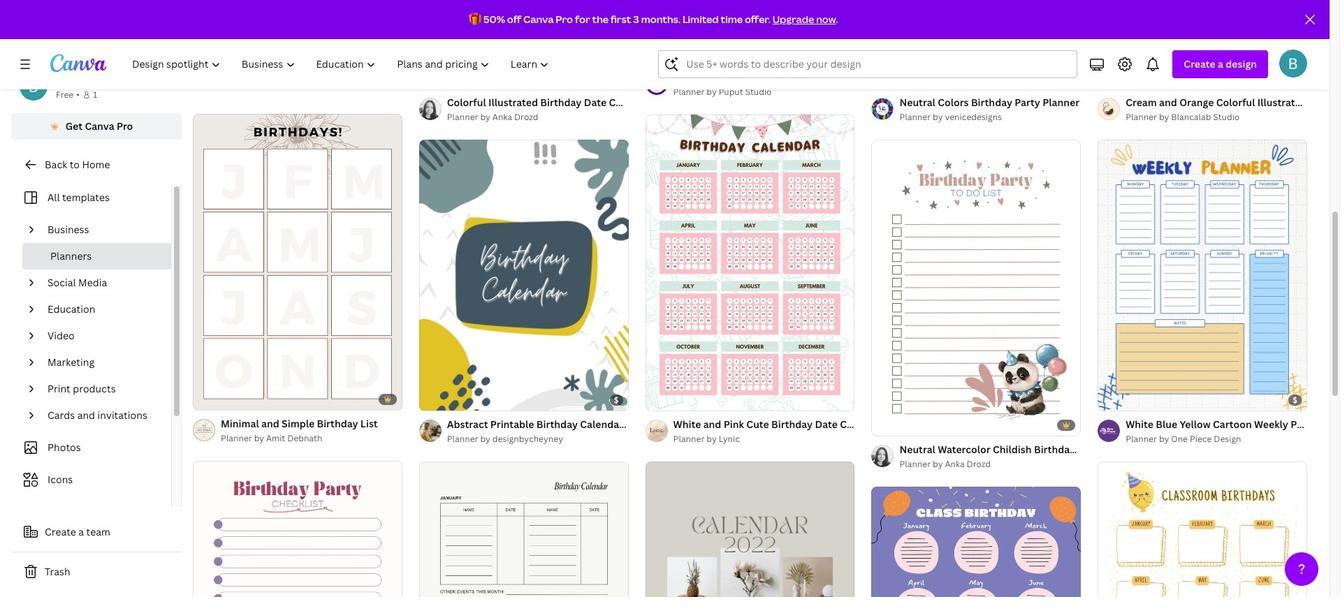 Task type: describe. For each thing, give the bounding box(es) containing it.
neutral for neutral watercolor childish birthday party to do list planner
[[900, 443, 936, 457]]

party inside neutral watercolor childish birthday party to do list planner planner by anka drozd
[[1078, 443, 1104, 457]]

debnath
[[287, 433, 322, 445]]

minimal and simple birthday list image
[[193, 114, 402, 410]]

planner by anka drozd link for illustrated
[[447, 111, 629, 124]]

and for white
[[704, 418, 722, 431]]

abstract printable birthday calendar planner image
[[419, 140, 629, 411]]

abstract
[[447, 418, 488, 431]]

neutral colors birthday party planner image
[[872, 0, 1081, 89]]

back to home link
[[11, 151, 182, 179]]

planner inside the "cream and orange colorful illustrated cute p planner by blancalab studio"
[[1126, 111, 1157, 123]]

home
[[82, 158, 110, 171]]

white and pink cute birthday date calendar planner planner by lynic
[[674, 418, 923, 445]]

.
[[836, 13, 839, 26]]

templates
[[62, 191, 110, 204]]

print
[[48, 382, 70, 396]]

neutral colors birthday party planner link
[[900, 95, 1080, 111]]

cream and orange colorful illustrated cute p planner by blancalab studio
[[1126, 96, 1341, 123]]

free •
[[56, 89, 80, 101]]

business link
[[42, 217, 163, 243]]

all templates
[[48, 191, 110, 204]]

minimal
[[221, 417, 259, 431]]

childish
[[993, 443, 1032, 457]]

planner inside 'minimal and simple birthday list planner by amit debnath'
[[221, 433, 252, 445]]

modern
[[696, 71, 734, 84]]

p
[[1335, 96, 1341, 109]]

white blue yellow cartoon weekly planner planner by one piece design
[[1126, 418, 1328, 445]]

marketing link
[[42, 349, 163, 376]]

by inside white and pink cute birthday date calendar planner planner by lynic
[[707, 433, 717, 445]]

yellow
[[1180, 418, 1211, 431]]

birthday inside neutral watercolor childish birthday party to do list planner planner by anka drozd
[[1034, 443, 1076, 457]]

by inside abstract printable birthday calendar planner planner by designbycheyney
[[481, 433, 491, 445]]

simple
[[282, 417, 315, 431]]

list inside neutral watercolor childish birthday party to do list planner planner by anka drozd
[[1135, 443, 1153, 457]]

13
[[445, 394, 453, 405]]

one
[[1172, 434, 1188, 445]]

🎁
[[469, 13, 482, 26]]

of
[[435, 394, 443, 405]]

white blue yellow cartoon weekly planner link
[[1126, 417, 1328, 433]]

business
[[48, 223, 89, 236]]

offer.
[[745, 13, 771, 26]]

orange
[[1180, 96, 1214, 109]]

cards and invitations
[[48, 409, 147, 422]]

create a design
[[1184, 57, 1257, 71]]

design
[[1214, 434, 1242, 445]]

limited
[[683, 13, 719, 26]]

now
[[817, 13, 836, 26]]

cream and orange colorful illustrated cute p link
[[1126, 95, 1341, 111]]

team
[[86, 526, 110, 539]]

studio inside pink modern cute playful italy itinerary notebook planner planner by puput studio
[[745, 86, 772, 98]]

beige olive modern minimalist wall 2022 calendar image
[[646, 462, 855, 598]]

weekly
[[1255, 418, 1289, 431]]

minimal and simple birthday list link
[[221, 417, 378, 432]]

Search search field
[[687, 51, 1069, 78]]

calendar inside white and pink cute birthday date calendar planner planner by lynic
[[840, 418, 883, 431]]

planner by one piece design link
[[1126, 433, 1308, 447]]

50%
[[484, 13, 505, 26]]

date inside white and pink cute birthday date calendar planner planner by lynic
[[815, 418, 838, 431]]

video link
[[42, 323, 163, 349]]

create for create a design
[[1184, 57, 1216, 71]]

cream minimal birthday calendar planner image
[[419, 462, 629, 598]]

birthday inside 'minimal and simple birthday list planner by amit debnath'
[[317, 417, 358, 431]]

by inside colorful illustrated birthday date calendar planner planner by anka drozd
[[481, 111, 491, 123]]

list inside 'minimal and simple birthday list planner by amit debnath'
[[361, 417, 378, 431]]

social
[[48, 276, 76, 289]]

photos
[[48, 441, 81, 454]]

by inside the "cream and orange colorful illustrated cute p planner by blancalab studio"
[[1160, 111, 1170, 123]]

planner by blancalab studio link
[[1126, 111, 1308, 125]]

neutral watercolor childish birthday party to do list planner link
[[900, 443, 1192, 458]]

cute inside pink modern cute playful italy itinerary notebook planner planner by puput studio
[[736, 71, 759, 84]]

itinerary
[[820, 71, 861, 84]]

first
[[611, 13, 632, 26]]

playful
[[761, 71, 794, 84]]

birthday inside white and pink cute birthday date calendar planner planner by lynic
[[772, 418, 813, 431]]

all templates link
[[20, 185, 163, 211]]

planner by designbycheyney link
[[447, 433, 629, 447]]

pink modern cute playful italy itinerary notebook planner planner by puput studio
[[674, 71, 950, 98]]

icons
[[48, 473, 73, 486]]

cute inside white and pink cute birthday date calendar planner planner by lynic
[[747, 418, 769, 431]]

by inside white blue yellow cartoon weekly planner planner by one piece design
[[1160, 434, 1170, 445]]

1 horizontal spatial canva
[[524, 13, 554, 26]]

planner by puput studio link
[[674, 85, 855, 99]]

months.
[[641, 13, 681, 26]]

white and pink cute birthday date calendar planner link
[[674, 417, 923, 433]]

create a team
[[45, 526, 110, 539]]

media
[[78, 276, 107, 289]]

drozd inside neutral watercolor childish birthday party to do list planner planner by anka drozd
[[967, 459, 991, 471]]

illustrated inside colorful illustrated birthday date calendar planner planner by anka drozd
[[489, 96, 538, 109]]

for
[[575, 13, 590, 26]]

create a design button
[[1173, 50, 1269, 78]]

by inside neutral colors birthday party planner planner by venicedesigns
[[933, 111, 943, 123]]

create for create a team
[[45, 526, 76, 539]]

cards
[[48, 409, 75, 422]]

canva inside button
[[85, 120, 114, 133]]

birthday inside abstract printable birthday calendar planner planner by designbycheyney
[[537, 418, 578, 431]]

planner by venicedesigns link
[[900, 111, 1080, 124]]

student birthdays classroom poster image
[[1098, 462, 1308, 598]]

neutral colors birthday party planner planner by venicedesigns
[[900, 96, 1080, 123]]

a for design
[[1218, 57, 1224, 71]]

1 for 1
[[93, 89, 97, 101]]

trash link
[[11, 558, 182, 586]]

off
[[507, 13, 522, 26]]

lynic
[[719, 433, 740, 445]]

$ for planner
[[614, 395, 619, 406]]

🎁 50% off canva pro for the first 3 months. limited time offer. upgrade now .
[[469, 13, 839, 26]]

watercolor
[[938, 443, 991, 457]]

piece
[[1190, 434, 1212, 445]]

puput
[[719, 86, 743, 98]]



Task type: locate. For each thing, give the bounding box(es) containing it.
date
[[584, 96, 607, 109], [815, 418, 838, 431]]

1 colorful from the left
[[447, 96, 486, 109]]

1 vertical spatial a
[[78, 526, 84, 539]]

illustrated down brad klo icon on the top of the page
[[1258, 96, 1308, 109]]

0 horizontal spatial colorful
[[447, 96, 486, 109]]

cartoon
[[1213, 418, 1252, 431]]

1 of 13 link
[[419, 140, 629, 411]]

pro inside get canva pro button
[[117, 120, 133, 133]]

1 horizontal spatial $
[[1293, 395, 1298, 406]]

and for cream
[[1160, 96, 1178, 109]]

education link
[[42, 296, 163, 323]]

social media
[[48, 276, 107, 289]]

pink modern cute playful italy itinerary notebook planner image
[[646, 0, 855, 64]]

pro left for
[[556, 13, 573, 26]]

1 horizontal spatial planner by anka drozd link
[[900, 458, 1081, 472]]

2 vertical spatial cute
[[747, 418, 769, 431]]

1 horizontal spatial colorful
[[1217, 96, 1256, 109]]

1 horizontal spatial list
[[1135, 443, 1153, 457]]

canva right off
[[524, 13, 554, 26]]

planners
[[50, 250, 92, 263]]

illustrated inside the "cream and orange colorful illustrated cute p planner by blancalab studio"
[[1258, 96, 1308, 109]]

1 vertical spatial planner by anka drozd link
[[900, 458, 1081, 472]]

0 horizontal spatial anka
[[493, 111, 512, 123]]

time
[[721, 13, 743, 26]]

0 horizontal spatial planner by anka drozd link
[[447, 111, 629, 124]]

abstract printable birthday calendar planner link
[[447, 417, 663, 433]]

studio down cream and orange colorful illustrated cute p link
[[1214, 111, 1240, 123]]

cream
[[1126, 96, 1157, 109]]

and inside the "cream and orange colorful illustrated cute p planner by blancalab studio"
[[1160, 96, 1178, 109]]

2 neutral from the top
[[900, 443, 936, 457]]

0 horizontal spatial white
[[674, 418, 701, 431]]

1 horizontal spatial 1
[[429, 394, 433, 405]]

1 vertical spatial canva
[[85, 120, 114, 133]]

0 vertical spatial studio
[[745, 86, 772, 98]]

anka
[[493, 111, 512, 123], [945, 459, 965, 471]]

white blue yellow cartoon weekly planner image
[[1098, 140, 1308, 411]]

0 horizontal spatial illustrated
[[489, 96, 538, 109]]

all
[[48, 191, 60, 204]]

neutral watercolor childish birthday party to do list planner image
[[872, 140, 1081, 436]]

pink left modern
[[674, 71, 694, 84]]

0 horizontal spatial list
[[361, 417, 378, 431]]

abstract printable birthday calendar planner planner by designbycheyney
[[447, 418, 663, 445]]

cute
[[736, 71, 759, 84], [1310, 96, 1333, 109], [747, 418, 769, 431]]

printable
[[491, 418, 534, 431]]

a for team
[[78, 526, 84, 539]]

0 horizontal spatial pro
[[117, 120, 133, 133]]

and for minimal
[[261, 417, 279, 431]]

calendar inside abstract printable birthday calendar planner planner by designbycheyney
[[580, 418, 624, 431]]

1 horizontal spatial create
[[1184, 57, 1216, 71]]

1 vertical spatial pink
[[724, 418, 744, 431]]

to
[[70, 158, 80, 171]]

•
[[76, 89, 80, 101]]

birthday
[[540, 96, 582, 109], [971, 96, 1013, 109], [317, 417, 358, 431], [537, 418, 578, 431], [772, 418, 813, 431], [1034, 443, 1076, 457]]

party left to
[[1078, 443, 1104, 457]]

pink modern cute playful italy itinerary notebook planner link
[[674, 70, 950, 85]]

$ for weekly
[[1293, 395, 1298, 406]]

birthday up planner by lynic "link"
[[772, 418, 813, 431]]

white and pink cute birthday date calendar planner image
[[646, 115, 855, 411]]

0 vertical spatial drozd
[[514, 111, 539, 123]]

pink up lynic
[[724, 418, 744, 431]]

get canva pro
[[65, 120, 133, 133]]

and for cards
[[77, 409, 95, 422]]

by inside neutral watercolor childish birthday party to do list planner planner by anka drozd
[[933, 459, 943, 471]]

colorful illustrated birthday date calendar planner image
[[419, 0, 629, 89]]

do
[[1119, 443, 1133, 457]]

0 horizontal spatial date
[[584, 96, 607, 109]]

neutral left the colors
[[900, 96, 936, 109]]

1 right the •
[[93, 89, 97, 101]]

drozd down watercolor
[[967, 459, 991, 471]]

1 horizontal spatial anka
[[945, 459, 965, 471]]

1 vertical spatial 1
[[429, 394, 433, 405]]

create up orange
[[1184, 57, 1216, 71]]

create a team button
[[11, 519, 182, 547]]

0 horizontal spatial a
[[78, 526, 84, 539]]

get canva pro button
[[11, 113, 182, 140]]

0 vertical spatial pro
[[556, 13, 573, 26]]

and inside cards and invitations link
[[77, 409, 95, 422]]

planner by anka drozd link
[[447, 111, 629, 124], [900, 458, 1081, 472]]

colorful illustrated birthday date calendar planner link
[[447, 95, 692, 111]]

canva
[[524, 13, 554, 26], [85, 120, 114, 133]]

colorful inside colorful illustrated birthday date calendar planner planner by anka drozd
[[447, 96, 486, 109]]

colorful illustrated class birthday poster planner image
[[872, 487, 1081, 598]]

colorful inside the "cream and orange colorful illustrated cute p planner by blancalab studio"
[[1217, 96, 1256, 109]]

birthday up 'planner by venicedesigns' link
[[971, 96, 1013, 109]]

0 horizontal spatial $
[[614, 395, 619, 406]]

upgrade now button
[[773, 13, 836, 26]]

1 neutral from the top
[[900, 96, 936, 109]]

0 vertical spatial cute
[[736, 71, 759, 84]]

1
[[93, 89, 97, 101], [429, 394, 433, 405]]

white inside white and pink cute birthday date calendar planner planner by lynic
[[674, 418, 701, 431]]

pro up back to home link
[[117, 120, 133, 133]]

products
[[73, 382, 116, 396]]

free
[[56, 89, 74, 101]]

3
[[634, 13, 639, 26]]

create inside dropdown button
[[1184, 57, 1216, 71]]

italy
[[797, 71, 818, 84]]

1 vertical spatial cute
[[1310, 96, 1333, 109]]

back
[[45, 158, 67, 171]]

birthday up planner by designbycheyney link
[[537, 418, 578, 431]]

cute inside the "cream and orange colorful illustrated cute p planner by blancalab studio"
[[1310, 96, 1333, 109]]

0 vertical spatial list
[[361, 417, 378, 431]]

neutral inside neutral watercolor childish birthday party to do list planner planner by anka drozd
[[900, 443, 936, 457]]

cute up the "puput"
[[736, 71, 759, 84]]

2 illustrated from the left
[[1258, 96, 1308, 109]]

video
[[48, 329, 74, 342]]

neutral inside neutral colors birthday party planner planner by venicedesigns
[[900, 96, 936, 109]]

cream and orange colorful illustrated cute party planner image
[[1098, 0, 1308, 89]]

0 horizontal spatial party
[[1015, 96, 1041, 109]]

beige illustrated childish birthday party checklist planner image
[[193, 462, 402, 598]]

to
[[1106, 443, 1117, 457]]

minimal and simple birthday list planner by amit debnath
[[221, 417, 378, 445]]

personal
[[56, 73, 97, 87]]

and up 'amit'
[[261, 417, 279, 431]]

back to home
[[45, 158, 110, 171]]

studio
[[745, 86, 772, 98], [1214, 111, 1240, 123]]

0 vertical spatial pink
[[674, 71, 694, 84]]

None search field
[[659, 50, 1078, 78]]

drozd
[[514, 111, 539, 123], [967, 459, 991, 471]]

1 $ from the left
[[614, 395, 619, 406]]

1 for 1 of 13
[[429, 394, 433, 405]]

1 vertical spatial date
[[815, 418, 838, 431]]

0 vertical spatial date
[[584, 96, 607, 109]]

1 horizontal spatial drozd
[[967, 459, 991, 471]]

anka inside colorful illustrated birthday date calendar planner planner by anka drozd
[[493, 111, 512, 123]]

studio down playful on the right
[[745, 86, 772, 98]]

anka down watercolor
[[945, 459, 965, 471]]

party inside neutral colors birthday party planner planner by venicedesigns
[[1015, 96, 1041, 109]]

marketing
[[48, 356, 94, 369]]

and right cards
[[77, 409, 95, 422]]

1 horizontal spatial studio
[[1214, 111, 1240, 123]]

anka down "colorful illustrated birthday date calendar planner" link
[[493, 111, 512, 123]]

1 vertical spatial list
[[1135, 443, 1153, 457]]

cute up planner by lynic "link"
[[747, 418, 769, 431]]

colorful illustrated birthday date calendar planner planner by anka drozd
[[447, 96, 692, 123]]

birthday right the childish
[[1034, 443, 1076, 457]]

1 illustrated from the left
[[489, 96, 538, 109]]

calendar inside colorful illustrated birthday date calendar planner planner by anka drozd
[[609, 96, 652, 109]]

print products
[[48, 382, 116, 396]]

the
[[592, 13, 609, 26]]

1 horizontal spatial illustrated
[[1258, 96, 1308, 109]]

0 vertical spatial anka
[[493, 111, 512, 123]]

1 vertical spatial party
[[1078, 443, 1104, 457]]

party
[[1015, 96, 1041, 109], [1078, 443, 1104, 457]]

colorful
[[447, 96, 486, 109], [1217, 96, 1256, 109]]

a left design
[[1218, 57, 1224, 71]]

drozd down "colorful illustrated birthday date calendar planner" link
[[514, 111, 539, 123]]

white
[[674, 418, 701, 431], [1126, 418, 1154, 431]]

2 colorful from the left
[[1217, 96, 1256, 109]]

1 left of
[[429, 394, 433, 405]]

print products link
[[42, 376, 163, 403]]

icons link
[[20, 467, 163, 493]]

photos link
[[20, 435, 163, 461]]

0 horizontal spatial canva
[[85, 120, 114, 133]]

1 vertical spatial create
[[45, 526, 76, 539]]

white for white and pink cute birthday date calendar planner
[[674, 418, 701, 431]]

education
[[48, 303, 95, 316]]

1 horizontal spatial white
[[1126, 418, 1154, 431]]

and up lynic
[[704, 418, 722, 431]]

1 vertical spatial anka
[[945, 459, 965, 471]]

birthday inside colorful illustrated birthday date calendar planner planner by anka drozd
[[540, 96, 582, 109]]

pro
[[556, 13, 573, 26], [117, 120, 133, 133]]

0 horizontal spatial 1
[[93, 89, 97, 101]]

trash
[[45, 565, 70, 579]]

blue
[[1156, 418, 1178, 431]]

canva right get at the top left of page
[[85, 120, 114, 133]]

pink inside pink modern cute playful italy itinerary notebook planner planner by puput studio
[[674, 71, 694, 84]]

birthday up "debnath"
[[317, 417, 358, 431]]

cards and invitations link
[[42, 403, 163, 429]]

brad klo image
[[1280, 50, 1308, 78]]

venicedesigns
[[945, 111, 1002, 123]]

date inside colorful illustrated birthday date calendar planner planner by anka drozd
[[584, 96, 607, 109]]

drozd inside colorful illustrated birthday date calendar planner planner by anka drozd
[[514, 111, 539, 123]]

design
[[1226, 57, 1257, 71]]

a inside create a design dropdown button
[[1218, 57, 1224, 71]]

1 vertical spatial pro
[[117, 120, 133, 133]]

illustrated
[[489, 96, 538, 109], [1258, 96, 1308, 109]]

anka inside neutral watercolor childish birthday party to do list planner planner by anka drozd
[[945, 459, 965, 471]]

2 $ from the left
[[1293, 395, 1298, 406]]

by
[[707, 86, 717, 98], [481, 111, 491, 123], [933, 111, 943, 123], [1160, 111, 1170, 123], [254, 433, 264, 445], [481, 433, 491, 445], [707, 433, 717, 445], [1160, 434, 1170, 445], [933, 459, 943, 471]]

1 horizontal spatial party
[[1078, 443, 1104, 457]]

1 vertical spatial neutral
[[900, 443, 936, 457]]

0 vertical spatial canva
[[524, 13, 554, 26]]

planner by anka drozd link for watercolor
[[900, 458, 1081, 472]]

0 horizontal spatial drozd
[[514, 111, 539, 123]]

birthday down colorful illustrated birthday date calendar planner "image"
[[540, 96, 582, 109]]

cute left p
[[1310, 96, 1333, 109]]

0 vertical spatial party
[[1015, 96, 1041, 109]]

a inside create a team button
[[78, 526, 84, 539]]

white inside white blue yellow cartoon weekly planner planner by one piece design
[[1126, 418, 1154, 431]]

1 vertical spatial studio
[[1214, 111, 1240, 123]]

notebook
[[864, 71, 911, 84]]

invitations
[[98, 409, 147, 422]]

0 horizontal spatial create
[[45, 526, 76, 539]]

1 white from the left
[[674, 418, 701, 431]]

1 horizontal spatial pro
[[556, 13, 573, 26]]

a left team on the bottom of the page
[[78, 526, 84, 539]]

0 vertical spatial create
[[1184, 57, 1216, 71]]

1 of 13
[[429, 394, 453, 405]]

studio inside the "cream and orange colorful illustrated cute p planner by blancalab studio"
[[1214, 111, 1240, 123]]

colors
[[938, 96, 969, 109]]

by inside 'minimal and simple birthday list planner by amit debnath'
[[254, 433, 264, 445]]

and inside 'minimal and simple birthday list planner by amit debnath'
[[261, 417, 279, 431]]

by inside pink modern cute playful italy itinerary notebook planner planner by puput studio
[[707, 86, 717, 98]]

white for white blue yellow cartoon weekly planner
[[1126, 418, 1154, 431]]

and inside white and pink cute birthday date calendar planner planner by lynic
[[704, 418, 722, 431]]

designbycheyney
[[493, 433, 563, 445]]

amit
[[266, 433, 285, 445]]

planner
[[913, 71, 950, 84], [674, 86, 705, 98], [655, 96, 692, 109], [1043, 96, 1080, 109], [447, 111, 479, 123], [900, 111, 931, 123], [1126, 111, 1157, 123], [626, 418, 663, 431], [886, 418, 923, 431], [1291, 418, 1328, 431], [221, 433, 252, 445], [447, 433, 479, 445], [674, 433, 705, 445], [1126, 434, 1157, 445], [1155, 443, 1192, 457], [900, 459, 931, 471]]

neutral for neutral colors birthday party planner
[[900, 96, 936, 109]]

neutral
[[900, 96, 936, 109], [900, 443, 936, 457]]

0 vertical spatial 1
[[93, 89, 97, 101]]

1 horizontal spatial pink
[[724, 418, 744, 431]]

1 vertical spatial drozd
[[967, 459, 991, 471]]

blancalab
[[1172, 111, 1212, 123]]

create left team on the bottom of the page
[[45, 526, 76, 539]]

birthday inside neutral colors birthday party planner planner by venicedesigns
[[971, 96, 1013, 109]]

pink
[[674, 71, 694, 84], [724, 418, 744, 431]]

0 vertical spatial planner by anka drozd link
[[447, 111, 629, 124]]

0 horizontal spatial studio
[[745, 86, 772, 98]]

pink inside white and pink cute birthday date calendar planner planner by lynic
[[724, 418, 744, 431]]

party up 'planner by venicedesigns' link
[[1015, 96, 1041, 109]]

0 vertical spatial a
[[1218, 57, 1224, 71]]

1 horizontal spatial date
[[815, 418, 838, 431]]

neutral left watercolor
[[900, 443, 936, 457]]

0 vertical spatial neutral
[[900, 96, 936, 109]]

create inside button
[[45, 526, 76, 539]]

0 horizontal spatial pink
[[674, 71, 694, 84]]

top level navigation element
[[123, 50, 562, 78]]

1 horizontal spatial a
[[1218, 57, 1224, 71]]

2 white from the left
[[1126, 418, 1154, 431]]

and right cream
[[1160, 96, 1178, 109]]

neutral watercolor childish birthday party to do list planner planner by anka drozd
[[900, 443, 1192, 471]]

illustrated down colorful illustrated birthday date calendar planner "image"
[[489, 96, 538, 109]]



Task type: vqa. For each thing, say whether or not it's contained in the screenshot.
greg robinson image
no



